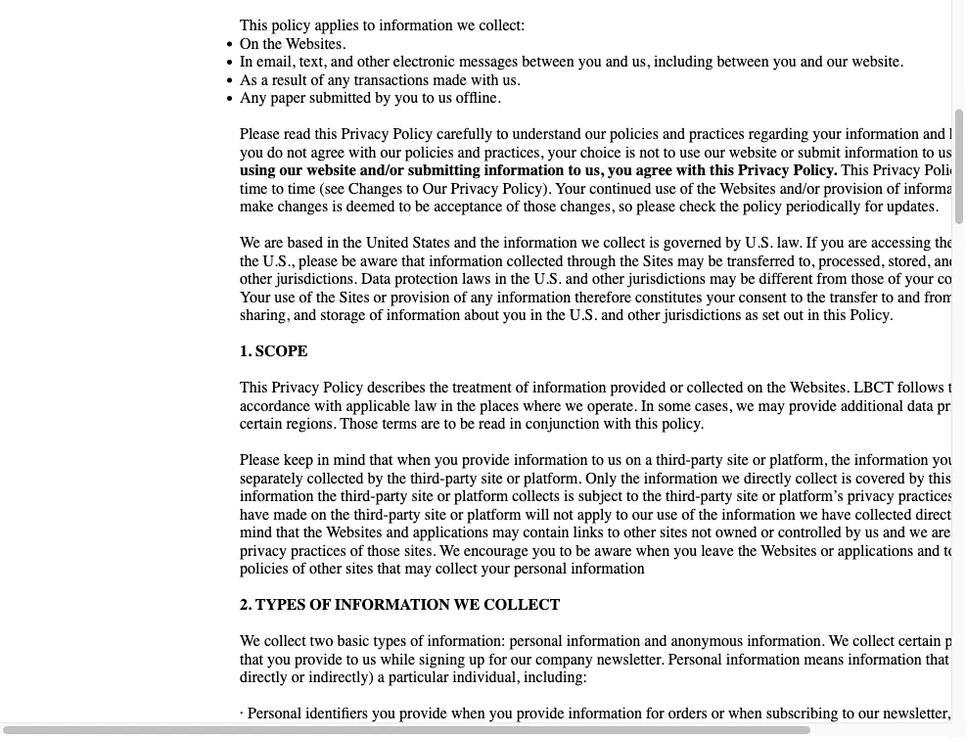 Task type: vqa. For each thing, say whether or not it's contained in the screenshot.
to in the · Personal Identifiers You Provide When You Provide Information For Orders             Or When Subscribing To Our Newsletter, In
yes



Task type: describe. For each thing, give the bounding box(es) containing it.
information inside this privacy policy describes the treatment of information provided or             collected on the websites. lbct follows this
[[533, 379, 607, 397]]

we
[[454, 596, 480, 614]]

information down this privacy policy describes the treatment of information provided or             collected on the websites. lbct follows this
[[514, 451, 588, 469]]

of inside this privacy policy describes the treatment of information provided or             collected on the websites. lbct follows this
[[516, 379, 529, 397]]

this privacy policy describes the treatment of information provided or             collected on the websites. lbct follows this
[[240, 379, 967, 433]]

p
[[960, 451, 967, 469]]

s
[[959, 234, 967, 252]]

paper
[[271, 89, 306, 107]]

information
[[335, 596, 450, 614]]

collect
[[484, 596, 561, 614]]

applies
[[315, 16, 359, 34]]

you left us,
[[579, 52, 602, 71]]

types
[[256, 596, 306, 614]]

2 horizontal spatial when
[[729, 705, 763, 723]]

any
[[240, 89, 267, 107]]

provided
[[611, 379, 666, 397]]

platform,
[[770, 451, 828, 469]]

other
[[357, 52, 390, 71]]

carefully
[[437, 125, 493, 143]]

1 are from the left
[[264, 234, 284, 252]]

our inside '· personal identifiers you provide when you provide information for orders             or when subscribing to our newsletter, in'
[[859, 705, 880, 723]]

transactions
[[354, 71, 429, 89]]

policies
[[610, 125, 659, 143]]

identifiers
[[306, 705, 368, 723]]

2 are from the left
[[849, 234, 868, 252]]

read
[[284, 125, 311, 143]]

and left website.
[[801, 52, 824, 71]]

submitted
[[310, 89, 371, 107]]

result
[[272, 71, 307, 89]]

this privacy policy 
[[240, 161, 967, 215]]

made
[[433, 71, 467, 89]]

subscribing
[[767, 705, 839, 723]]

any
[[328, 71, 351, 89]]

please for please keep in mind that when you provide information to us on a             third-party site or platform, the information you p
[[240, 451, 280, 469]]

this policy applies to information we collect: on the websites. in email, text, and other electronic messages between you and us,                     including between you and our website. as a result of any transactions made with us. any paper submitted by you to us offline.
[[240, 16, 904, 107]]

1. scope
[[240, 342, 308, 360]]

your
[[813, 125, 842, 143]]

information.
[[747, 632, 825, 650]]

u.s.
[[746, 234, 774, 252]]

or inside please keep in mind that when you provide information to us on a             third-party site or platform, the information you p
[[753, 451, 766, 469]]

lbct
[[854, 379, 894, 397]]

information:
[[428, 632, 506, 650]]

for
[[646, 705, 665, 723]]

privacy for this privacy policy 
[[873, 161, 921, 179]]

offline.
[[456, 89, 501, 107]]

information inside this policy applies to information we collect: on the websites. in email, text, and other electronic messages between you and us,                     including between you and our website. as a result of any transactions made with us. any paper submitted by you to us offline.
[[379, 16, 453, 34]]

this inside the "please read this privacy policy carefully to understand our policies and             practices regarding your information and how"
[[315, 125, 337, 143]]

us inside please keep in mind that when you provide information to us on a             third-party site or platform, the information you p
[[608, 451, 622, 469]]

and inside we collect two basic types of information: personal information and             anonymous information. we collect certain pers
[[645, 632, 667, 650]]

and left how
[[924, 125, 946, 143]]

1.
[[240, 342, 252, 360]]

if
[[807, 234, 817, 252]]

to inside please keep in mind that when you provide information to us on a             third-party site or platform, the information you p
[[592, 451, 604, 469]]

information inside the "please read this privacy policy carefully to understand our policies and             practices regarding your information and how"
[[846, 125, 920, 143]]

accessing
[[872, 234, 932, 252]]

website.
[[852, 52, 904, 71]]

in inside the we are based in the united states and the information we collect is             governed by u.s. law. if you are accessing the s
[[327, 234, 339, 252]]

united
[[366, 234, 409, 252]]

information inside we collect two basic types of information: personal information and             anonymous information. we collect certain pers
[[567, 632, 641, 650]]

certain
[[899, 632, 942, 650]]

this for this privacy policy describes the treatment of information provided or             collected on the websites. lbct follows this
[[240, 379, 268, 397]]

email,
[[257, 52, 296, 71]]

you right "identifiers"
[[372, 705, 396, 723]]

us,
[[632, 52, 650, 71]]

by inside the we are based in the united states and the information we collect is             governed by u.s. law. if you are accessing the s
[[726, 234, 742, 252]]

we inside the we are based in the united states and the information we collect is             governed by u.s. law. if you are accessing the s
[[582, 234, 600, 252]]

practices
[[690, 125, 745, 143]]

to inside '· personal identifiers you provide when you provide information for orders             or when subscribing to our newsletter, in'
[[843, 705, 855, 723]]

b
[[240, 143, 967, 179]]

information inside the we are based in the united states and the information we collect is             governed by u.s. law. if you are accessing the s
[[504, 234, 578, 252]]

·
[[240, 705, 244, 723]]

anonymous
[[671, 632, 744, 650]]

we for we are based in the united states and the information we collect is             governed by u.s. law. if you are accessing the s
[[240, 234, 260, 252]]

party
[[691, 451, 724, 469]]

third-
[[656, 451, 691, 469]]

understand
[[513, 125, 582, 143]]

the right states
[[481, 234, 500, 252]]

2. types of information we collect
[[240, 596, 561, 614]]

newsletter,
[[884, 705, 951, 723]]

please read this privacy policy carefully to understand our policies and             practices regarding your information and how
[[240, 125, 967, 161]]

please keep in mind that when you provide information to us on a             third-party site or platform, the information you p
[[240, 451, 967, 578]]

scope
[[256, 342, 308, 360]]

we right information.
[[829, 632, 850, 650]]

the inside please keep in mind that when you provide information to us on a             third-party site or platform, the information you p
[[832, 451, 851, 469]]

that
[[370, 451, 393, 469]]

collect inside the we are based in the united states and the information we collect is             governed by u.s. law. if you are accessing the s
[[604, 234, 646, 252]]

or inside '· personal identifiers you provide when you provide information for orders             or when subscribing to our newsletter, in'
[[712, 705, 725, 723]]

pers
[[946, 632, 967, 650]]

follows
[[898, 379, 945, 397]]

a inside this policy applies to information we collect: on the websites. in email, text, and other electronic messages between you and us,                     including between you and our website. as a result of any transactions made with us. any paper submitted by you to us offline.
[[261, 71, 268, 89]]

this for this privacy policy 
[[842, 161, 870, 179]]

of inside we collect two basic types of information: personal information and             anonymous information. we collect certain pers
[[411, 632, 424, 650]]

states
[[413, 234, 450, 252]]

privacy inside the "please read this privacy policy carefully to understand our policies and             practices regarding your information and how"
[[341, 125, 389, 143]]

2 between from the left
[[717, 52, 770, 71]]

we inside this policy applies to information we collect: on the websites. in email, text, and other electronic messages between you and us,                     including between you and our website. as a result of any transactions made with us. any paper submitted by you to us offline.
[[457, 16, 475, 34]]

to inside the "please read this privacy policy carefully to understand our policies and             practices regarding your information and how"
[[497, 125, 509, 143]]

with
[[471, 71, 499, 89]]

governed
[[664, 234, 722, 252]]

messages
[[459, 52, 518, 71]]

and right text,
[[331, 52, 354, 71]]

types
[[374, 632, 407, 650]]

to down electronic
[[422, 89, 435, 107]]

the left s
[[936, 234, 955, 252]]

on for collected
[[748, 379, 764, 397]]

and right policies at the right top
[[663, 125, 686, 143]]



Task type: locate. For each thing, give the bounding box(es) containing it.
1 vertical spatial this
[[842, 161, 870, 179]]

law.
[[777, 234, 803, 252]]

0 vertical spatial websites.
[[286, 34, 346, 52]]

provide
[[462, 451, 510, 469], [400, 705, 448, 723], [517, 705, 565, 723]]

0 vertical spatial on
[[748, 379, 764, 397]]

1 vertical spatial a
[[646, 451, 653, 469]]

1 horizontal spatial websites.
[[790, 379, 850, 397]]

2 vertical spatial of
[[411, 632, 424, 650]]

this inside this privacy policy
[[842, 161, 870, 179]]

0 horizontal spatial when
[[397, 451, 431, 469]]

keep
[[284, 451, 314, 469]]

2 horizontal spatial our
[[859, 705, 880, 723]]

0 horizontal spatial policy
[[324, 379, 364, 397]]

0 horizontal spatial are
[[264, 234, 284, 252]]

policy inside the "please read this privacy policy carefully to understand our policies and             practices regarding your information and how"
[[393, 125, 433, 143]]

privacy up accessing at top
[[873, 161, 921, 179]]

information
[[379, 16, 453, 34], [846, 125, 920, 143], [504, 234, 578, 252], [533, 379, 607, 397], [514, 451, 588, 469], [855, 451, 929, 469], [567, 632, 641, 650], [569, 705, 643, 723]]

us.
[[503, 71, 521, 89]]

the right platform,
[[832, 451, 851, 469]]

information up electronic
[[379, 16, 453, 34]]

websites. left lbct
[[790, 379, 850, 397]]

to right subscribing
[[843, 705, 855, 723]]

0 horizontal spatial websites.
[[286, 34, 346, 52]]

1 vertical spatial on
[[626, 451, 642, 469]]

we left 'based'
[[240, 234, 260, 252]]

please
[[240, 125, 280, 143], [240, 451, 280, 469]]

this down "your" in the top right of the page
[[842, 161, 870, 179]]

1 horizontal spatial or
[[712, 705, 725, 723]]

1 horizontal spatial are
[[849, 234, 868, 252]]

policy inside this privacy policy
[[925, 161, 965, 179]]

information inside '· personal identifiers you provide when you provide information for orders             or when subscribing to our newsletter, in'
[[569, 705, 643, 723]]

this down 1.
[[240, 379, 268, 397]]

provide for provide
[[517, 705, 565, 723]]

by down other
[[375, 89, 391, 107]]

we for we collect two basic types of information: personal information and             anonymous information. we collect certain pers
[[240, 632, 260, 650]]

policy
[[393, 125, 433, 143], [925, 161, 965, 179], [324, 379, 364, 397]]

2 vertical spatial our
[[859, 705, 880, 723]]

1 vertical spatial or
[[753, 451, 766, 469]]

1 horizontal spatial when
[[452, 705, 485, 723]]

0 vertical spatial we
[[457, 16, 475, 34]]

the right collected
[[767, 379, 787, 397]]

to right applies
[[363, 16, 375, 34]]

or right orders
[[712, 705, 725, 723]]

a left third-
[[646, 451, 653, 469]]

privacy for this privacy policy describes the treatment of information provided or             collected on the websites. lbct follows this
[[272, 379, 320, 397]]

0 horizontal spatial this
[[315, 125, 337, 143]]

this
[[240, 16, 268, 34], [842, 161, 870, 179], [240, 379, 268, 397]]

1 vertical spatial websites.
[[790, 379, 850, 397]]

orders
[[669, 705, 708, 723]]

on for us
[[626, 451, 642, 469]]

the inside this policy applies to information we collect: on the websites. in email, text, and other electronic messages between you and us,                     including between you and our website. as a result of any transactions made with us. any paper submitted by you to us offline.
[[263, 34, 282, 52]]

this inside this policy applies to information we collect: on the websites. in email, text, and other electronic messages between you and us,                     including between you and our website. as a result of any transactions made with us. any paper submitted by you to us offline.
[[240, 16, 268, 34]]

1 horizontal spatial us
[[608, 451, 622, 469]]

on inside please keep in mind that when you provide information to us on a             third-party site or platform, the information you p
[[626, 451, 642, 469]]

1 horizontal spatial of
[[411, 632, 424, 650]]

1 horizontal spatial we
[[582, 234, 600, 252]]

personal
[[248, 705, 302, 723]]

two
[[310, 632, 334, 650]]

in inside please keep in mind that when you provide information to us on a             third-party site or platform, the information you p
[[317, 451, 330, 469]]

2 horizontal spatial provide
[[517, 705, 565, 723]]

and right states
[[454, 234, 477, 252]]

1 horizontal spatial by
[[726, 234, 742, 252]]

you right that
[[435, 451, 458, 469]]

1 horizontal spatial policy
[[393, 125, 433, 143]]

describes
[[368, 379, 426, 397]]

by left u.s.
[[726, 234, 742, 252]]

when inside please keep in mind that when you provide information to us on a             third-party site or platform, the information you p
[[397, 451, 431, 469]]

when for provide
[[452, 705, 485, 723]]

how
[[950, 125, 967, 143]]

you up regarding
[[773, 52, 797, 71]]

our inside the "please read this privacy policy carefully to understand our policies and             practices regarding your information and how"
[[586, 125, 606, 143]]

a
[[261, 71, 268, 89], [646, 451, 653, 469]]

provide for that
[[462, 451, 510, 469]]

of right types
[[411, 632, 424, 650]]

1 vertical spatial please
[[240, 451, 280, 469]]

1 vertical spatial privacy
[[873, 161, 921, 179]]

1 horizontal spatial collect
[[604, 234, 646, 252]]

1 vertical spatial we
[[582, 234, 600, 252]]

2 horizontal spatial privacy
[[873, 161, 921, 179]]

collect
[[604, 234, 646, 252], [264, 632, 306, 650], [853, 632, 895, 650]]

this right follows
[[949, 379, 967, 397]]

1 vertical spatial of
[[516, 379, 529, 397]]

electronic
[[394, 52, 455, 71]]

collect:
[[479, 16, 525, 34]]

0 vertical spatial us
[[438, 89, 452, 107]]

collect left is
[[604, 234, 646, 252]]

information left for
[[569, 705, 643, 723]]

2 horizontal spatial collect
[[853, 632, 895, 650]]

a inside please keep in mind that when you provide information to us on a             third-party site or platform, the information you p
[[646, 451, 653, 469]]

by inside this policy applies to information we collect: on the websites. in email, text, and other electronic messages between you and us,                     including between you and our website. as a result of any transactions made with us. any paper submitted by you to us offline.
[[375, 89, 391, 107]]

this for this policy applies to information we collect: on the websites. in email, text, and other electronic messages between you and us,                     including between you and our website. as a result of any transactions made with us. any paper submitted by you to us offline.
[[240, 16, 268, 34]]

2 vertical spatial in
[[955, 705, 967, 723]]

we down 2.
[[240, 632, 260, 650]]

policy for this privacy policy describes the treatment of information provided or             collected on the websites. lbct follows this
[[324, 379, 364, 397]]

provide down types
[[400, 705, 448, 723]]

mind
[[334, 451, 366, 469]]

on left third-
[[626, 451, 642, 469]]

between right including
[[717, 52, 770, 71]]

websites. inside this privacy policy describes the treatment of information provided or             collected on the websites. lbct follows this
[[790, 379, 850, 397]]

collected
[[687, 379, 744, 397]]

our left policies at the right top
[[586, 125, 606, 143]]

site
[[727, 451, 749, 469]]

in
[[327, 234, 339, 252], [317, 451, 330, 469], [955, 705, 967, 723]]

regarding
[[749, 125, 809, 143]]

and left anonymous
[[645, 632, 667, 650]]

us down this privacy policy describes the treatment of information provided or             collected on the websites. lbct follows this
[[608, 451, 622, 469]]

2 horizontal spatial of
[[516, 379, 529, 397]]

of
[[310, 596, 331, 614]]

are
[[264, 234, 284, 252], [849, 234, 868, 252]]

2 horizontal spatial or
[[753, 451, 766, 469]]

0 vertical spatial this
[[315, 125, 337, 143]]

the right describes
[[430, 379, 449, 397]]

provide down personal
[[517, 705, 565, 723]]

you
[[579, 52, 602, 71], [773, 52, 797, 71], [395, 89, 418, 107], [821, 234, 845, 252], [435, 451, 458, 469], [933, 451, 956, 469], [372, 705, 396, 723], [489, 705, 513, 723]]

1 vertical spatial in
[[317, 451, 330, 469]]

this inside this privacy policy describes the treatment of information provided or             collected on the websites. lbct follows this
[[949, 379, 967, 397]]

2.
[[240, 596, 252, 614]]

the left 'united'
[[343, 234, 362, 252]]

and inside the we are based in the united states and the information we collect is             governed by u.s. law. if you are accessing the s
[[454, 234, 477, 252]]

or
[[670, 379, 683, 397], [753, 451, 766, 469], [712, 705, 725, 723]]

treatment
[[453, 379, 512, 397]]

we down this privacy policy
[[582, 234, 600, 252]]

in
[[240, 52, 253, 71]]

when down information:
[[452, 705, 485, 723]]

please for please read this privacy policy carefully to understand our policies and             practices regarding your information and how
[[240, 125, 280, 143]]

on
[[240, 34, 259, 52]]

please left the keep
[[240, 451, 280, 469]]

privacy inside this privacy policy describes the treatment of information provided or             collected on the websites. lbct follows this
[[272, 379, 320, 397]]

when left subscribing
[[729, 705, 763, 723]]

information right personal
[[567, 632, 641, 650]]

· personal identifiers you provide when you provide information for orders             or when subscribing to our newsletter, in
[[240, 705, 967, 738]]

1 vertical spatial by
[[726, 234, 742, 252]]

1 horizontal spatial provide
[[462, 451, 510, 469]]

0 horizontal spatial or
[[670, 379, 683, 397]]

are left accessing at top
[[849, 234, 868, 252]]

in inside '· personal identifiers you provide when you provide information for orders             or when subscribing to our newsletter, in'
[[955, 705, 967, 723]]

2 vertical spatial policy
[[324, 379, 364, 397]]

please down "any"
[[240, 125, 280, 143]]

this right read
[[315, 125, 337, 143]]

1 vertical spatial our
[[586, 125, 606, 143]]

0 vertical spatial privacy
[[341, 125, 389, 143]]

1 horizontal spatial on
[[748, 379, 764, 397]]

including
[[654, 52, 713, 71]]

to
[[363, 16, 375, 34], [422, 89, 435, 107], [497, 125, 509, 143], [592, 451, 604, 469], [843, 705, 855, 723]]

to down this privacy policy describes the treatment of information provided or             collected on the websites. lbct follows this
[[592, 451, 604, 469]]

2 vertical spatial or
[[712, 705, 725, 723]]

1 horizontal spatial between
[[717, 52, 770, 71]]

0 horizontal spatial us
[[438, 89, 452, 107]]

information right "your" in the top right of the page
[[846, 125, 920, 143]]

0 horizontal spatial between
[[522, 52, 575, 71]]

0 vertical spatial or
[[670, 379, 683, 397]]

personal
[[510, 632, 563, 650]]

basic
[[337, 632, 370, 650]]

0 horizontal spatial collect
[[264, 632, 306, 650]]

in right 'based'
[[327, 234, 339, 252]]

the right on
[[263, 34, 282, 52]]

in right the newsletter,
[[955, 705, 967, 723]]

information down this privacy policy
[[504, 234, 578, 252]]

0 vertical spatial in
[[327, 234, 339, 252]]

0 horizontal spatial on
[[626, 451, 642, 469]]

of right treatment
[[516, 379, 529, 397]]

privacy inside this privacy policy
[[873, 161, 921, 179]]

policy left carefully
[[393, 125, 433, 143]]

0 vertical spatial policy
[[393, 125, 433, 143]]

0 horizontal spatial of
[[311, 71, 324, 89]]

0 vertical spatial our
[[827, 52, 848, 71]]

0 vertical spatial by
[[375, 89, 391, 107]]

we are based in the united states and the information we collect is             governed by u.s. law. if you are accessing the s
[[240, 234, 967, 324]]

1 please from the top
[[240, 125, 280, 143]]

1 horizontal spatial privacy
[[341, 125, 389, 143]]

text,
[[300, 52, 327, 71]]

collect down types
[[264, 632, 306, 650]]

2 vertical spatial privacy
[[272, 379, 320, 397]]

or right 'site'
[[753, 451, 766, 469]]

when for that
[[397, 451, 431, 469]]

or inside this privacy policy describes the treatment of information provided or             collected on the websites. lbct follows this
[[670, 379, 683, 397]]

please inside the "please read this privacy policy carefully to understand our policies and             practices regarding your information and how"
[[240, 125, 280, 143]]

policy for this privacy policy 
[[925, 161, 965, 179]]

in right the keep
[[317, 451, 330, 469]]

1 vertical spatial us
[[608, 451, 622, 469]]

0 vertical spatial a
[[261, 71, 268, 89]]

you down electronic
[[395, 89, 418, 107]]

websites.
[[286, 34, 346, 52], [790, 379, 850, 397]]

0 horizontal spatial provide
[[400, 705, 448, 723]]

on inside this privacy policy describes the treatment of information provided or             collected on the websites. lbct follows this
[[748, 379, 764, 397]]

you right if
[[821, 234, 845, 252]]

and left us,
[[606, 52, 629, 71]]

of
[[311, 71, 324, 89], [516, 379, 529, 397], [411, 632, 424, 650]]

is
[[650, 234, 660, 252]]

0 horizontal spatial privacy
[[272, 379, 320, 397]]

us
[[438, 89, 452, 107], [608, 451, 622, 469]]

policy
[[272, 16, 311, 34]]

or right provided on the bottom right of page
[[670, 379, 683, 397]]

provide down treatment
[[462, 451, 510, 469]]

on
[[748, 379, 764, 397], [626, 451, 642, 469]]

when right that
[[397, 451, 431, 469]]

this
[[315, 125, 337, 143], [949, 379, 967, 397]]

you inside the we are based in the united states and the information we collect is             governed by u.s. law. if you are accessing the s
[[821, 234, 845, 252]]

0 vertical spatial please
[[240, 125, 280, 143]]

we
[[457, 16, 475, 34], [582, 234, 600, 252]]

0 vertical spatial of
[[311, 71, 324, 89]]

we inside the we are based in the united states and the information we collect is             governed by u.s. law. if you are accessing the s
[[240, 234, 260, 252]]

policy left describes
[[324, 379, 364, 397]]

you left p in the bottom right of the page
[[933, 451, 956, 469]]

this up in
[[240, 16, 268, 34]]

websites. inside this policy applies to information we collect: on the websites. in email, text, and other electronic messages between you and us,                     including between you and our website. as a result of any transactions made with us. any paper submitted by you to us offline.
[[286, 34, 346, 52]]

provide inside please keep in mind that when you provide information to us on a             third-party site or platform, the information you p
[[462, 451, 510, 469]]

of left the any
[[311, 71, 324, 89]]

collect left certain on the bottom
[[853, 632, 895, 650]]

between right us.
[[522, 52, 575, 71]]

a right as
[[261, 71, 268, 89]]

1 horizontal spatial our
[[827, 52, 848, 71]]

you down information:
[[489, 705, 513, 723]]

on right collected
[[748, 379, 764, 397]]

of inside this policy applies to information we collect: on the websites. in email, text, and other electronic messages between you and us,                     including between you and our website. as a result of any transactions made with us. any paper submitted by you to us offline.
[[311, 71, 324, 89]]

we left the collect:
[[457, 16, 475, 34]]

based
[[287, 234, 323, 252]]

please inside please keep in mind that when you provide information to us on a             third-party site or platform, the information you p
[[240, 451, 280, 469]]

1 horizontal spatial a
[[646, 451, 653, 469]]

our left the newsletter,
[[859, 705, 880, 723]]

and
[[331, 52, 354, 71], [606, 52, 629, 71], [801, 52, 824, 71], [663, 125, 686, 143], [924, 125, 946, 143], [454, 234, 477, 252], [645, 632, 667, 650]]

this inside this privacy policy describes the treatment of information provided or             collected on the websites. lbct follows this
[[240, 379, 268, 397]]

are left 'based'
[[264, 234, 284, 252]]

policy down how
[[925, 161, 965, 179]]

as
[[240, 71, 257, 89]]

information left provided on the bottom right of page
[[533, 379, 607, 397]]

policy inside this privacy policy describes the treatment of information provided or             collected on the websites. lbct follows this
[[324, 379, 364, 397]]

2 please from the top
[[240, 451, 280, 469]]

1 vertical spatial policy
[[925, 161, 965, 179]]

privacy down submitted
[[341, 125, 389, 143]]

we collect two basic types of information: personal information and             anonymous information. we collect certain pers
[[240, 632, 967, 687]]

1 vertical spatial this
[[949, 379, 967, 397]]

2 vertical spatial this
[[240, 379, 268, 397]]

0 horizontal spatial our
[[586, 125, 606, 143]]

1 between from the left
[[522, 52, 575, 71]]

our left website.
[[827, 52, 848, 71]]

0 vertical spatial this
[[240, 16, 268, 34]]

information left p in the bottom right of the page
[[855, 451, 929, 469]]

0 horizontal spatial we
[[457, 16, 475, 34]]

our
[[827, 52, 848, 71], [586, 125, 606, 143], [859, 705, 880, 723]]

0 horizontal spatial by
[[375, 89, 391, 107]]

privacy down scope
[[272, 379, 320, 397]]

to right carefully
[[497, 125, 509, 143]]

us inside this policy applies to information we collect: on the websites. in email, text, and other electronic messages between you and us,                     including between you and our website. as a result of any transactions made with us. any paper submitted by you to us offline.
[[438, 89, 452, 107]]

us left the offline.
[[438, 89, 452, 107]]

0 horizontal spatial a
[[261, 71, 268, 89]]

when
[[397, 451, 431, 469], [452, 705, 485, 723], [729, 705, 763, 723]]

our inside this policy applies to information we collect: on the websites. in email, text, and other electronic messages between you and us,                     including between you and our website. as a result of any transactions made with us. any paper submitted by you to us offline.
[[827, 52, 848, 71]]

2 horizontal spatial policy
[[925, 161, 965, 179]]

1 horizontal spatial this
[[949, 379, 967, 397]]

websites. up the any
[[286, 34, 346, 52]]



